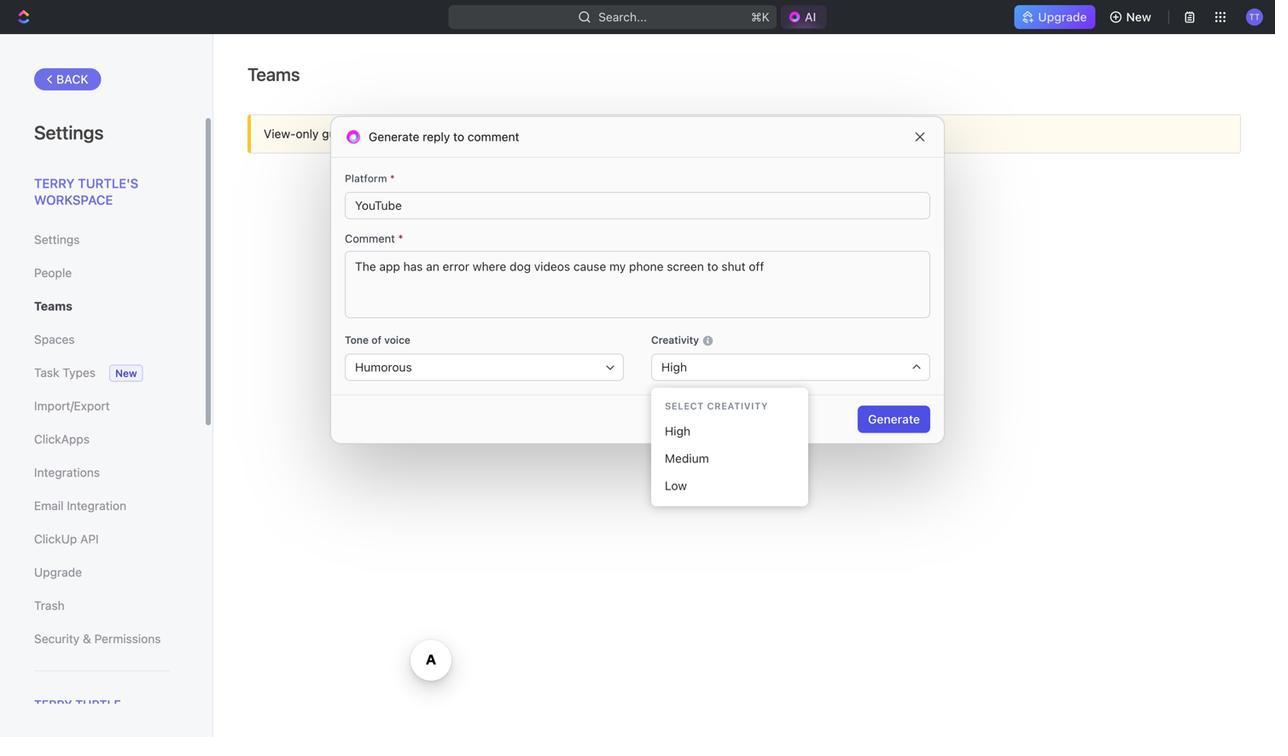 Task type: vqa. For each thing, say whether or not it's contained in the screenshot.
Terry Turtle
yes



Task type: describe. For each thing, give the bounding box(es) containing it.
teams link
[[34, 292, 170, 321]]

back
[[56, 72, 88, 86]]

converted
[[615, 127, 670, 141]]

to right added
[[447, 127, 458, 141]]

only
[[296, 127, 319, 141]]

you
[[550, 412, 572, 427]]

search...
[[599, 10, 647, 24]]

integrations link
[[34, 458, 170, 487]]

0 vertical spatial upgrade link
[[1014, 5, 1095, 29]]

back link
[[34, 68, 101, 90]]

are
[[388, 127, 406, 141]]

* for platform *
[[390, 172, 395, 184]]

view-only guests who are added to teams will automatically be converted to paid guests.
[[264, 127, 759, 141]]

spaces
[[34, 332, 75, 346]]

automatically
[[521, 127, 595, 141]]

import/export
[[34, 399, 110, 413]]

paid
[[688, 127, 712, 141]]

generate for generate
[[868, 412, 920, 426]]

e.g. I love using your app, but I've been having issues with the latest update. It keeps crashing every time I try to open it. text field
[[345, 251, 930, 318]]

email integration link
[[34, 492, 170, 521]]

upgrade inside settings element
[[34, 565, 82, 579]]

added
[[409, 127, 444, 141]]

email
[[34, 499, 64, 513]]

permissions
[[94, 632, 161, 646]]

1 vertical spatial high button
[[658, 418, 801, 445]]

have
[[610, 412, 638, 427]]

guests
[[322, 127, 359, 141]]

clickapps link
[[34, 425, 170, 454]]

security
[[34, 632, 80, 646]]

integration
[[67, 499, 126, 513]]

don't
[[575, 412, 606, 427]]

+
[[707, 452, 719, 467]]

right
[[708, 412, 736, 427]]

* for comment *
[[398, 232, 403, 245]]

1 vertical spatial upgrade link
[[34, 558, 170, 587]]

task types
[[34, 366, 96, 380]]

creativity
[[651, 334, 702, 346]]

settings element
[[0, 34, 213, 737]]

voice
[[384, 334, 410, 346]]

clickup api
[[34, 532, 99, 546]]

clickapps
[[34, 432, 90, 446]]

clickup
[[34, 532, 77, 546]]

a
[[864, 412, 871, 427]]

email integration
[[34, 499, 126, 513]]

⌘k
[[751, 10, 770, 24]]

high inside dropdown button
[[661, 360, 687, 374]]

trash
[[34, 599, 65, 613]]

who
[[362, 127, 385, 141]]

security & permissions link
[[34, 625, 170, 654]]

now,
[[740, 412, 767, 427]]

by
[[802, 412, 817, 427]]

1 vertical spatial high
[[665, 424, 690, 438]]

you don't have any teams right now, start by adding a new team.
[[550, 412, 939, 427]]

low button
[[658, 472, 801, 500]]

view-
[[264, 127, 296, 141]]

guests.
[[715, 127, 755, 141]]

platform *
[[345, 172, 395, 184]]

e.g. Instagram text field
[[355, 193, 920, 218]]

select creativity
[[665, 401, 768, 412]]

import/export link
[[34, 392, 170, 421]]

comment *
[[345, 232, 403, 245]]

teams up view-
[[247, 64, 300, 85]]

new inside button
[[1126, 10, 1151, 24]]

will
[[500, 127, 518, 141]]

medium button
[[658, 445, 801, 472]]

platform
[[345, 172, 387, 184]]

people link
[[34, 259, 170, 288]]

0 vertical spatial high button
[[651, 354, 930, 381]]



Task type: locate. For each thing, give the bounding box(es) containing it.
terry
[[34, 176, 75, 191], [34, 698, 72, 712]]

terry turtle's workspace
[[34, 176, 138, 207]]

high button down creativity
[[658, 418, 801, 445]]

1 horizontal spatial upgrade
[[1038, 10, 1087, 24]]

teams inside settings element
[[34, 299, 72, 313]]

0 horizontal spatial *
[[390, 172, 395, 184]]

be
[[598, 127, 612, 141]]

1 vertical spatial terry
[[34, 698, 72, 712]]

terry inside terry turtle's workspace
[[34, 176, 75, 191]]

spaces link
[[34, 325, 170, 354]]

of
[[371, 334, 381, 346]]

1 vertical spatial generate
[[868, 412, 920, 426]]

generate
[[369, 130, 419, 144], [868, 412, 920, 426]]

any
[[641, 412, 663, 427]]

types
[[63, 366, 96, 380]]

new inside settings element
[[115, 367, 137, 379]]

upgrade
[[1038, 10, 1087, 24], [34, 565, 82, 579]]

2 settings from the top
[[34, 233, 80, 247]]

1 horizontal spatial *
[[398, 232, 403, 245]]

reply
[[423, 130, 450, 144]]

*
[[390, 172, 395, 184], [398, 232, 403, 245]]

1 horizontal spatial new
[[1126, 10, 1151, 24]]

0 horizontal spatial upgrade link
[[34, 558, 170, 587]]

1 vertical spatial settings
[[34, 233, 80, 247]]

generate reply to comment
[[369, 130, 519, 144]]

generate for generate reply to comment
[[369, 130, 419, 144]]

teams down people on the top of the page
[[34, 299, 72, 313]]

tone
[[345, 334, 369, 346]]

upgrade link
[[1014, 5, 1095, 29], [34, 558, 170, 587]]

upgrade link left the new button
[[1014, 5, 1095, 29]]

settings link
[[34, 225, 170, 254]]

0 vertical spatial terry
[[34, 176, 75, 191]]

adding
[[820, 412, 861, 427]]

1 vertical spatial *
[[398, 232, 403, 245]]

teams
[[247, 64, 300, 85], [461, 127, 497, 141], [34, 299, 72, 313], [666, 412, 705, 427]]

terry for terry turtle
[[34, 698, 72, 712]]

people
[[34, 266, 72, 280]]

teams left will
[[461, 127, 497, 141]]

low
[[665, 479, 687, 493]]

1 horizontal spatial generate
[[868, 412, 920, 426]]

1 terry from the top
[[34, 176, 75, 191]]

turtle
[[75, 698, 121, 712]]

start
[[771, 412, 799, 427]]

to left paid
[[674, 127, 685, 141]]

trash link
[[34, 591, 170, 620]]

0 horizontal spatial new
[[115, 367, 137, 379]]

tone of voice
[[345, 334, 410, 346]]

terry for terry turtle's workspace
[[34, 176, 75, 191]]

0 vertical spatial upgrade
[[1038, 10, 1087, 24]]

0 vertical spatial generate
[[369, 130, 419, 144]]

new
[[875, 412, 899, 427]]

workspace
[[34, 192, 113, 207]]

terry left turtle
[[34, 698, 72, 712]]

api
[[80, 532, 99, 546]]

integrations
[[34, 466, 100, 480]]

+ button
[[689, 443, 799, 477]]

1 vertical spatial new
[[115, 367, 137, 379]]

generate inside 'button'
[[868, 412, 920, 426]]

comment
[[468, 130, 519, 144]]

generate left reply
[[369, 130, 419, 144]]

high down creativity
[[661, 360, 687, 374]]

new
[[1126, 10, 1151, 24], [115, 367, 137, 379]]

high
[[661, 360, 687, 374], [665, 424, 690, 438]]

0 horizontal spatial upgrade
[[34, 565, 82, 579]]

* right platform
[[390, 172, 395, 184]]

team.
[[903, 412, 939, 427]]

0 vertical spatial high
[[661, 360, 687, 374]]

* right the comment
[[398, 232, 403, 245]]

upgrade left the new button
[[1038, 10, 1087, 24]]

1 horizontal spatial upgrade link
[[1014, 5, 1095, 29]]

upgrade link up the trash link
[[34, 558, 170, 587]]

terry up workspace
[[34, 176, 75, 191]]

high down select
[[665, 424, 690, 438]]

terry turtle
[[34, 698, 121, 712]]

1 settings from the top
[[34, 121, 104, 143]]

to right reply
[[453, 130, 464, 144]]

0 horizontal spatial generate
[[369, 130, 419, 144]]

settings down back link
[[34, 121, 104, 143]]

creativity
[[707, 401, 768, 412]]

to
[[447, 127, 458, 141], [674, 127, 685, 141], [453, 130, 464, 144]]

medium
[[665, 451, 709, 466]]

new button
[[1102, 3, 1162, 31]]

high button
[[651, 354, 930, 381]]

high button up "start"
[[651, 354, 930, 381]]

0 vertical spatial settings
[[34, 121, 104, 143]]

teams right any
[[666, 412, 705, 427]]

generate right the adding
[[868, 412, 920, 426]]

settings up people on the top of the page
[[34, 233, 80, 247]]

clickup api link
[[34, 525, 170, 554]]

security & permissions
[[34, 632, 161, 646]]

select
[[665, 401, 704, 412]]

0 vertical spatial *
[[390, 172, 395, 184]]

&
[[83, 632, 91, 646]]

task
[[34, 366, 59, 380]]

0 vertical spatial new
[[1126, 10, 1151, 24]]

2 terry from the top
[[34, 698, 72, 712]]

turtle's
[[78, 176, 138, 191]]

high button
[[651, 354, 930, 381], [658, 418, 801, 445]]

settings
[[34, 121, 104, 143], [34, 233, 80, 247]]

comment
[[345, 232, 395, 245]]

generate button
[[858, 406, 930, 433]]

upgrade down clickup
[[34, 565, 82, 579]]

1 vertical spatial upgrade
[[34, 565, 82, 579]]



